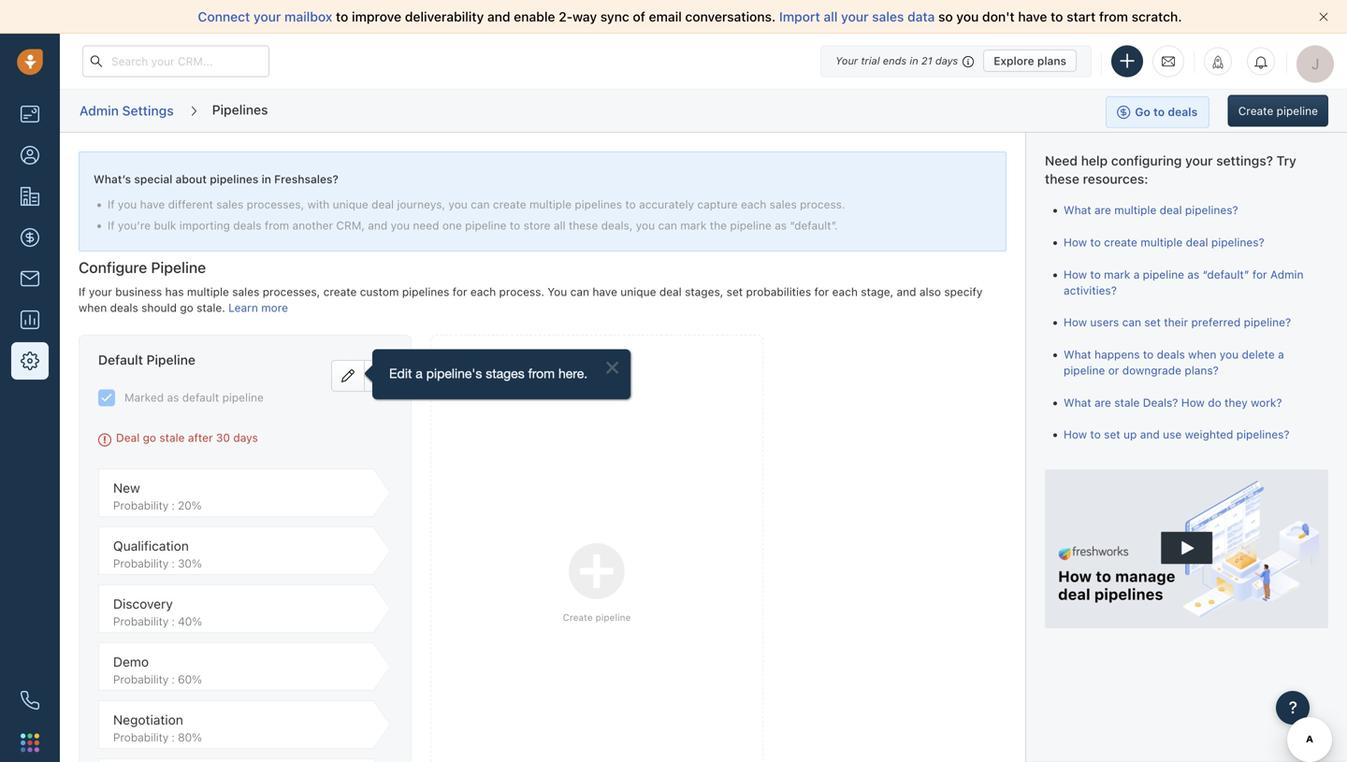 Task type: describe. For each thing, give the bounding box(es) containing it.
stale for deals?
[[1114, 396, 1140, 409]]

activities?
[[1064, 284, 1117, 297]]

create inside button
[[1238, 104, 1273, 117]]

a inside what happens to deals when you delete a pipeline or downgrade plans?
[[1278, 348, 1284, 361]]

pipeline inside what happens to deals when you delete a pipeline or downgrade plans?
[[1064, 364, 1105, 377]]

multiple down the resources:
[[1114, 204, 1156, 217]]

0 vertical spatial from
[[1099, 9, 1128, 24]]

: for demo
[[172, 673, 175, 686]]

sales down what's special about pipelines in freshsales?
[[216, 198, 243, 211]]

demo
[[113, 654, 149, 670]]

1 vertical spatial create pipeline
[[563, 612, 631, 623]]

how to mark a pipeline as "default" for admin activities?
[[1064, 268, 1304, 297]]

0 horizontal spatial each
[[470, 285, 496, 298]]

new
[[113, 480, 140, 496]]

40%
[[178, 615, 202, 628]]

what are stale deals? how do they work? link
[[1064, 396, 1282, 409]]

pipelines inside if you have different sales processes, with unique deal journeys, you can create multiple pipelines to accurately capture each sales process. if you're bulk importing deals from another crm, and you need one pipeline to store all these deals, you can mark the pipeline as "default".
[[575, 198, 622, 211]]

what are stale deals? how do they work?
[[1064, 396, 1282, 409]]

up
[[1123, 428, 1137, 441]]

create pipeline button
[[1228, 95, 1328, 127]]

can right users
[[1122, 316, 1141, 329]]

users
[[1090, 316, 1119, 329]]

sales left data
[[872, 9, 904, 24]]

so
[[938, 9, 953, 24]]

"default"
[[1203, 268, 1249, 281]]

about
[[175, 173, 207, 186]]

deal inside if you have different sales processes, with unique deal journeys, you can create multiple pipelines to accurately capture each sales process. if you're bulk importing deals from another crm, and you need one pipeline to store all these deals, you can mark the pipeline as "default".
[[371, 198, 394, 211]]

send email image
[[1162, 54, 1175, 69]]

processes, inside if you have different sales processes, with unique deal journeys, you can create multiple pipelines to accurately capture each sales process. if you're bulk importing deals from another crm, and you need one pipeline to store all these deals, you can mark the pipeline as "default".
[[247, 198, 304, 211]]

import all your sales data link
[[779, 9, 938, 24]]

these inside if you have different sales processes, with unique deal journeys, you can create multiple pipelines to accurately capture each sales process. if you're bulk importing deals from another crm, and you need one pipeline to store all these deals, you can mark the pipeline as "default".
[[569, 219, 598, 232]]

1 vertical spatial go
[[143, 431, 156, 445]]

connect your mailbox to improve deliverability and enable 2-way sync of email conversations. import all your sales data so you don't have to start from scratch.
[[198, 9, 1182, 24]]

explore
[[994, 54, 1034, 67]]

importing
[[179, 219, 230, 232]]

phone element
[[11, 682, 49, 719]]

deal go stale after 30 days
[[116, 431, 258, 445]]

improve
[[352, 9, 401, 24]]

connect your mailbox link
[[198, 9, 336, 24]]

delete
[[1242, 348, 1275, 361]]

sales inside if your business has multiple sales processes, create custom pipelines for each process. you can have unique deal stages, set probabilities for each stage, and also specify when deals should go stale.
[[232, 285, 259, 298]]

close image
[[1319, 12, 1328, 22]]

1 horizontal spatial for
[[814, 285, 829, 298]]

how to set up and use weighted pipelines? link
[[1064, 428, 1289, 441]]

mark inside if you have different sales processes, with unique deal journeys, you can create multiple pipelines to accurately capture each sales process. if you're bulk importing deals from another crm, and you need one pipeline to store all these deals, you can mark the pipeline as "default".
[[680, 219, 707, 232]]

happens
[[1094, 348, 1140, 361]]

scratch.
[[1132, 9, 1182, 24]]

resources:
[[1083, 171, 1148, 187]]

sales up the "default".
[[770, 198, 797, 211]]

if you have different sales processes, with unique deal journeys, you can create multiple pipelines to accurately capture each sales process. if you're bulk importing deals from another crm, and you need one pipeline to store all these deals, you can mark the pipeline as "default".
[[108, 198, 845, 232]]

days for deal go stale after 30 days
[[233, 431, 258, 445]]

when inside what happens to deals when you delete a pipeline or downgrade plans?
[[1188, 348, 1216, 361]]

marked as default pipeline
[[124, 391, 264, 404]]

0 vertical spatial all
[[824, 9, 838, 24]]

have inside if your business has multiple sales processes, create custom pipelines for each process. you can have unique deal stages, set probabilities for each stage, and also specify when deals should go stale.
[[592, 285, 617, 298]]

days for your trial ends in 21 days
[[935, 55, 958, 67]]

2 vertical spatial set
[[1104, 428, 1120, 441]]

explore plans
[[994, 54, 1066, 67]]

hotspot (open by clicking or pressing space/enter) alert dialog
[[358, 350, 641, 404]]

settings
[[122, 103, 174, 118]]

1 vertical spatial if
[[108, 219, 115, 232]]

deals inside if your business has multiple sales processes, create custom pipelines for each process. you can have unique deal stages, set probabilities for each stage, and also specify when deals should go stale.
[[110, 301, 138, 314]]

"default".
[[790, 219, 838, 232]]

0 horizontal spatial admin
[[80, 103, 119, 118]]

explore plans link
[[983, 50, 1077, 72]]

capture
[[697, 198, 738, 211]]

email
[[649, 9, 682, 24]]

multiple down what are multiple deal pipelines?
[[1141, 236, 1183, 249]]

you up one
[[448, 198, 468, 211]]

enable
[[514, 9, 555, 24]]

deals inside what happens to deals when you delete a pipeline or downgrade plans?
[[1157, 348, 1185, 361]]

go inside if your business has multiple sales processes, create custom pipelines for each process. you can have unique deal stages, set probabilities for each stage, and also specify when deals should go stale.
[[180, 301, 193, 314]]

20%
[[178, 499, 202, 512]]

deal inside if your business has multiple sales processes, create custom pipelines for each process. you can have unique deal stages, set probabilities for each stage, and also specify when deals should go stale.
[[659, 285, 682, 298]]

learn
[[228, 301, 258, 314]]

settings?
[[1216, 153, 1273, 168]]

0 horizontal spatial in
[[262, 173, 271, 186]]

your inside need help configuring your settings? try these resources:
[[1185, 153, 1213, 168]]

deal up how to mark a pipeline as "default" for admin activities? link
[[1186, 236, 1208, 249]]

a inside the how to mark a pipeline as "default" for admin activities?
[[1133, 268, 1140, 281]]

2 vertical spatial as
[[167, 391, 179, 404]]

plans
[[1037, 54, 1066, 67]]

processes, inside if your business has multiple sales processes, create custom pipelines for each process. you can have unique deal stages, set probabilities for each stage, and also specify when deals should go stale.
[[263, 285, 320, 298]]

probability for new
[[113, 499, 169, 512]]

specify
[[944, 285, 983, 298]]

how users can set their preferred pipeline?
[[1064, 316, 1291, 329]]

default
[[98, 352, 143, 367]]

need
[[413, 219, 439, 232]]

and inside if your business has multiple sales processes, create custom pipelines for each process. you can have unique deal stages, set probabilities for each stage, and also specify when deals should go stale.
[[897, 285, 916, 298]]

2 vertical spatial pipelines?
[[1236, 428, 1289, 441]]

you inside what happens to deals when you delete a pipeline or downgrade plans?
[[1220, 348, 1239, 361]]

has
[[165, 285, 184, 298]]

stale for after
[[159, 431, 185, 445]]

how to set up and use weighted pipelines?
[[1064, 428, 1289, 441]]

create inside if you have different sales processes, with unique deal journeys, you can create multiple pipelines to accurately capture each sales process. if you're bulk importing deals from another crm, and you need one pipeline to store all these deals, you can mark the pipeline as "default".
[[493, 198, 526, 211]]

what happens to deals when you delete a pipeline or downgrade plans?
[[1064, 348, 1284, 377]]

0 vertical spatial pipelines
[[210, 173, 258, 186]]

sync
[[600, 9, 629, 24]]

the
[[710, 219, 727, 232]]

pipelines
[[212, 102, 268, 117]]

learn more
[[228, 301, 288, 314]]

you right deals, at the top of the page
[[636, 219, 655, 232]]

what are multiple deal pipelines? link
[[1064, 204, 1238, 217]]

or
[[1108, 364, 1119, 377]]

probability for demo
[[113, 673, 169, 686]]

process. inside if your business has multiple sales processes, create custom pipelines for each process. you can have unique deal stages, set probabilities for each stage, and also specify when deals should go stale.
[[499, 285, 544, 298]]

deals?
[[1143, 396, 1178, 409]]

deliverability
[[405, 9, 484, 24]]

marked
[[124, 391, 164, 404]]

trial
[[861, 55, 880, 67]]

with
[[307, 198, 330, 211]]

unique inside if your business has multiple sales processes, create custom pipelines for each process. you can have unique deal stages, set probabilities for each stage, and also specify when deals should go stale.
[[620, 285, 656, 298]]

bulk
[[154, 219, 176, 232]]

as inside if you have different sales processes, with unique deal journeys, you can create multiple pipelines to accurately capture each sales process. if you're bulk importing deals from another crm, and you need one pipeline to store all these deals, you can mark the pipeline as "default".
[[775, 219, 787, 232]]

crm,
[[336, 219, 365, 232]]

deal up how to create multiple deal pipelines?
[[1160, 204, 1182, 217]]

what's special about pipelines in freshsales?
[[94, 173, 338, 186]]

conversations.
[[685, 9, 776, 24]]

import
[[779, 9, 820, 24]]

work?
[[1251, 396, 1282, 409]]

when inside if your business has multiple sales processes, create custom pipelines for each process. you can have unique deal stages, set probabilities for each stage, and also specify when deals should go stale.
[[79, 301, 107, 314]]

can right the journeys,
[[471, 198, 490, 211]]

special
[[134, 173, 172, 186]]

default pipeline
[[98, 352, 195, 367]]

another
[[292, 219, 333, 232]]

what's
[[94, 173, 131, 186]]

your trial ends in 21 days
[[835, 55, 958, 67]]

can inside if your business has multiple sales processes, create custom pipelines for each process. you can have unique deal stages, set probabilities for each stage, and also specify when deals should go stale.
[[570, 285, 589, 298]]

new probability : 20%
[[113, 480, 202, 512]]

2-
[[559, 9, 573, 24]]

learn more link
[[228, 301, 288, 314]]

and left enable
[[487, 9, 510, 24]]

2 horizontal spatial create
[[1104, 236, 1137, 249]]

if for you
[[108, 198, 115, 211]]

accurately
[[639, 198, 694, 211]]

way
[[572, 9, 597, 24]]

freshworks switcher image
[[21, 734, 39, 752]]

how for set
[[1064, 428, 1087, 441]]

how to create multiple deal pipelines? link
[[1064, 236, 1264, 249]]

pipeline inside button
[[1277, 104, 1318, 117]]

0 vertical spatial pipelines?
[[1185, 204, 1238, 217]]

probability for negotiation
[[113, 731, 169, 744]]



Task type: locate. For each thing, give the bounding box(es) containing it.
1 vertical spatial what
[[1064, 348, 1091, 361]]

1 horizontal spatial these
[[1045, 171, 1079, 187]]

1 horizontal spatial deals
[[233, 219, 261, 232]]

from
[[1099, 9, 1128, 24], [265, 219, 289, 232]]

0 horizontal spatial from
[[265, 219, 289, 232]]

you
[[548, 285, 567, 298]]

process. left you
[[499, 285, 544, 298]]

: inside "new probability : 20%"
[[172, 499, 175, 512]]

stale.
[[197, 301, 225, 314]]

deal left the journeys,
[[371, 198, 394, 211]]

as left "default"
[[1187, 268, 1199, 281]]

you left 'need'
[[391, 219, 410, 232]]

what left the deals?
[[1064, 396, 1091, 409]]

what for what are multiple deal pipelines?
[[1064, 204, 1091, 217]]

80%
[[178, 731, 202, 744]]

create pipeline
[[1238, 104, 1318, 117], [563, 612, 631, 623]]

1 are from the top
[[1094, 204, 1111, 217]]

how for create
[[1064, 236, 1087, 249]]

these
[[1045, 171, 1079, 187], [569, 219, 598, 232]]

sales
[[872, 9, 904, 24], [216, 198, 243, 211], [770, 198, 797, 211], [232, 285, 259, 298]]

demo probability : 60%
[[113, 654, 202, 686]]

set
[[727, 285, 743, 298], [1144, 316, 1161, 329], [1104, 428, 1120, 441]]

pipelines? up "default"
[[1211, 236, 1264, 249]]

0 horizontal spatial mark
[[680, 219, 707, 232]]

set left their
[[1144, 316, 1161, 329]]

0 vertical spatial admin
[[80, 103, 119, 118]]

multiple up stale.
[[187, 285, 229, 298]]

if down configure
[[79, 285, 86, 298]]

2 horizontal spatial deals
[[1157, 348, 1185, 361]]

probability inside "new probability : 20%"
[[113, 499, 169, 512]]

pipelines right custom
[[402, 285, 449, 298]]

0 vertical spatial if
[[108, 198, 115, 211]]

0 horizontal spatial create pipeline
[[563, 612, 631, 623]]

for
[[1252, 268, 1267, 281], [453, 285, 467, 298], [814, 285, 829, 298]]

1 vertical spatial days
[[233, 431, 258, 445]]

freshsales?
[[274, 173, 338, 186]]

: inside qualification probability : 30%
[[172, 557, 175, 570]]

from inside if you have different sales processes, with unique deal journeys, you can create multiple pipelines to accurately capture each sales process. if you're bulk importing deals from another crm, and you need one pipeline to store all these deals, you can mark the pipeline as "default".
[[265, 219, 289, 232]]

configure
[[79, 259, 147, 276]]

0 vertical spatial what
[[1064, 204, 1091, 217]]

your inside if your business has multiple sales processes, create custom pipelines for each process. you can have unique deal stages, set probabilities for each stage, and also specify when deals should go stale.
[[89, 285, 112, 298]]

2 what from the top
[[1064, 348, 1091, 361]]

each left you
[[470, 285, 496, 298]]

have inside if you have different sales processes, with unique deal journeys, you can create multiple pipelines to accurately capture each sales process. if you're bulk importing deals from another crm, and you need one pipeline to store all these deals, you can mark the pipeline as "default".
[[140, 198, 165, 211]]

when up plans?
[[1188, 348, 1216, 361]]

when down configure
[[79, 301, 107, 314]]

mark
[[680, 219, 707, 232], [1104, 268, 1130, 281]]

your left settings?
[[1185, 153, 1213, 168]]

1 vertical spatial from
[[265, 219, 289, 232]]

and inside if you have different sales processes, with unique deal journeys, you can create multiple pipelines to accurately capture each sales process. if you're bulk importing deals from another crm, and you need one pipeline to store all these deals, you can mark the pipeline as "default".
[[368, 219, 388, 232]]

5 probability from the top
[[113, 731, 169, 744]]

0 vertical spatial create
[[493, 198, 526, 211]]

0 horizontal spatial unique
[[333, 198, 368, 211]]

how
[[1064, 236, 1087, 249], [1064, 268, 1087, 281], [1064, 316, 1087, 329], [1181, 396, 1205, 409], [1064, 428, 1087, 441]]

0 vertical spatial as
[[775, 219, 787, 232]]

deal
[[371, 198, 394, 211], [1160, 204, 1182, 217], [1186, 236, 1208, 249], [659, 285, 682, 298]]

2 vertical spatial pipelines
[[402, 285, 449, 298]]

deals inside if you have different sales processes, with unique deal journeys, you can create multiple pipelines to accurately capture each sales process. if you're bulk importing deals from another crm, and you need one pipeline to store all these deals, you can mark the pipeline as "default".
[[233, 219, 261, 232]]

pipeline
[[1277, 104, 1318, 117], [465, 219, 507, 232], [730, 219, 771, 232], [1143, 268, 1184, 281], [1064, 364, 1105, 377], [222, 391, 264, 404], [595, 612, 631, 623]]

probability for qualification
[[113, 557, 169, 570]]

0 vertical spatial process.
[[800, 198, 845, 211]]

deals right importing
[[233, 219, 261, 232]]

phone image
[[21, 691, 39, 710]]

: left 30%
[[172, 557, 175, 570]]

pipeline up has at the top
[[151, 259, 206, 276]]

your left mailbox
[[253, 9, 281, 24]]

probability down discovery
[[113, 615, 169, 628]]

2 horizontal spatial for
[[1252, 268, 1267, 281]]

as left the "default".
[[775, 219, 787, 232]]

what down the resources:
[[1064, 204, 1091, 217]]

your
[[835, 55, 858, 67]]

2 vertical spatial create
[[323, 285, 357, 298]]

admin
[[80, 103, 119, 118], [1270, 268, 1304, 281]]

what's new image
[[1211, 56, 1224, 69]]

set left up
[[1104, 428, 1120, 441]]

1 vertical spatial are
[[1094, 396, 1111, 409]]

what inside what happens to deals when you delete a pipeline or downgrade plans?
[[1064, 348, 1091, 361]]

of
[[633, 9, 645, 24]]

2 are from the top
[[1094, 396, 1111, 409]]

need
[[1045, 153, 1078, 168]]

days right 30
[[233, 431, 258, 445]]

1 what from the top
[[1064, 204, 1091, 217]]

0 vertical spatial in
[[910, 55, 918, 67]]

for down one
[[453, 285, 467, 298]]

these inside need help configuring your settings? try these resources:
[[1045, 171, 1079, 187]]

0 vertical spatial deals
[[233, 219, 261, 232]]

Search your CRM... text field
[[82, 45, 269, 77]]

discovery
[[113, 596, 173, 612]]

more
[[261, 301, 288, 314]]

1 vertical spatial create
[[563, 612, 593, 623]]

1 probability from the top
[[113, 499, 169, 512]]

1 horizontal spatial pipelines
[[402, 285, 449, 298]]

you right so at the right of page
[[956, 9, 979, 24]]

for right "probabilities" on the right
[[814, 285, 829, 298]]

how for can
[[1064, 316, 1087, 329]]

one
[[442, 219, 462, 232]]

their
[[1164, 316, 1188, 329]]

deals up downgrade
[[1157, 348, 1185, 361]]

data
[[907, 9, 935, 24]]

negotiation
[[113, 712, 183, 728]]

for right "default"
[[1252, 268, 1267, 281]]

1 horizontal spatial in
[[910, 55, 918, 67]]

pipelines?
[[1185, 204, 1238, 217], [1211, 236, 1264, 249], [1236, 428, 1289, 441]]

multiple inside if you have different sales processes, with unique deal journeys, you can create multiple pipelines to accurately capture each sales process. if you're bulk importing deals from another crm, and you need one pipeline to store all these deals, you can mark the pipeline as "default".
[[529, 198, 572, 211]]

0 horizontal spatial all
[[554, 219, 565, 232]]

1 vertical spatial these
[[569, 219, 598, 232]]

2 : from the top
[[172, 557, 175, 570]]

create
[[493, 198, 526, 211], [1104, 236, 1137, 249], [323, 285, 357, 298]]

create left custom
[[323, 285, 357, 298]]

1 horizontal spatial stale
[[1114, 396, 1140, 409]]

1 horizontal spatial go
[[180, 301, 193, 314]]

: for new
[[172, 499, 175, 512]]

unique
[[333, 198, 368, 211], [620, 285, 656, 298]]

also
[[919, 285, 941, 298]]

have right don't
[[1018, 9, 1047, 24]]

2 probability from the top
[[113, 557, 169, 570]]

: inside negotiation probability : 80%
[[172, 731, 175, 744]]

have
[[1018, 9, 1047, 24], [140, 198, 165, 211], [592, 285, 617, 298]]

1 vertical spatial unique
[[620, 285, 656, 298]]

can
[[471, 198, 490, 211], [658, 219, 677, 232], [570, 285, 589, 298], [1122, 316, 1141, 329]]

1 horizontal spatial create
[[1238, 104, 1273, 117]]

admin settings link
[[79, 96, 175, 126]]

0 horizontal spatial days
[[233, 431, 258, 445]]

0 horizontal spatial create
[[563, 612, 593, 623]]

if left you're
[[108, 219, 115, 232]]

1 vertical spatial as
[[1187, 268, 1199, 281]]

0 vertical spatial create
[[1238, 104, 1273, 117]]

0 vertical spatial processes,
[[247, 198, 304, 211]]

0 vertical spatial have
[[1018, 9, 1047, 24]]

pipelines? up how to create multiple deal pipelines? link
[[1185, 204, 1238, 217]]

1 horizontal spatial all
[[824, 9, 838, 24]]

1 horizontal spatial set
[[1104, 428, 1120, 441]]

2 horizontal spatial pipelines
[[575, 198, 622, 211]]

your up your at top
[[841, 9, 869, 24]]

admin inside the how to mark a pipeline as "default" for admin activities?
[[1270, 268, 1304, 281]]

3 : from the top
[[172, 615, 175, 628]]

: inside discovery probability : 40%
[[172, 615, 175, 628]]

0 horizontal spatial these
[[569, 219, 598, 232]]

mark inside the how to mark a pipeline as "default" for admin activities?
[[1104, 268, 1130, 281]]

: for qualification
[[172, 557, 175, 570]]

you're
[[118, 219, 151, 232]]

are down or
[[1094, 396, 1111, 409]]

pipeline for configure pipeline
[[151, 259, 206, 276]]

deals down business
[[110, 301, 138, 314]]

if inside if your business has multiple sales processes, create custom pipelines for each process. you can have unique deal stages, set probabilities for each stage, and also specify when deals should go stale.
[[79, 285, 86, 298]]

days right 21
[[935, 55, 958, 67]]

0 horizontal spatial when
[[79, 301, 107, 314]]

are for stale
[[1094, 396, 1111, 409]]

unique inside if you have different sales processes, with unique deal journeys, you can create multiple pipelines to accurately capture each sales process. if you're bulk importing deals from another crm, and you need one pipeline to store all these deals, you can mark the pipeline as "default".
[[333, 198, 368, 211]]

: left 60%
[[172, 673, 175, 686]]

1 horizontal spatial admin
[[1270, 268, 1304, 281]]

pipeline inside the how to mark a pipeline as "default" for admin activities?
[[1143, 268, 1184, 281]]

1 vertical spatial pipelines
[[575, 198, 622, 211]]

0 horizontal spatial create
[[323, 285, 357, 298]]

probability inside negotiation probability : 80%
[[113, 731, 169, 744]]

4 : from the top
[[172, 673, 175, 686]]

you up you're
[[118, 198, 137, 211]]

all right import
[[824, 9, 838, 24]]

create up store
[[493, 198, 526, 211]]

2 horizontal spatial have
[[1018, 9, 1047, 24]]

all inside if you have different sales processes, with unique deal journeys, you can create multiple pipelines to accurately capture each sales process. if you're bulk importing deals from another crm, and you need one pipeline to store all these deals, you can mark the pipeline as "default".
[[554, 219, 565, 232]]

when
[[79, 301, 107, 314], [1188, 348, 1216, 361]]

these left deals, at the top of the page
[[569, 219, 598, 232]]

help
[[1081, 153, 1108, 168]]

need help configuring your settings? try these resources:
[[1045, 153, 1296, 187]]

what happens to deals when you delete a pipeline or downgrade plans? link
[[1064, 348, 1284, 377]]

probability down new
[[113, 499, 169, 512]]

discovery probability : 40%
[[113, 596, 202, 628]]

you left delete
[[1220, 348, 1239, 361]]

what left happens
[[1064, 348, 1091, 361]]

probabilities
[[746, 285, 811, 298]]

: for discovery
[[172, 615, 175, 628]]

they
[[1225, 396, 1248, 409]]

stage,
[[861, 285, 894, 298]]

probability inside demo probability : 60%
[[113, 673, 169, 686]]

0 vertical spatial when
[[79, 301, 107, 314]]

pipeline?
[[1244, 316, 1291, 329]]

each left stage,
[[832, 285, 858, 298]]

configuring
[[1111, 153, 1182, 168]]

1 vertical spatial set
[[1144, 316, 1161, 329]]

2 horizontal spatial set
[[1144, 316, 1161, 329]]

as inside the how to mark a pipeline as "default" for admin activities?
[[1187, 268, 1199, 281]]

0 vertical spatial pipeline
[[151, 259, 206, 276]]

: left 80%
[[172, 731, 175, 744]]

if for your
[[79, 285, 86, 298]]

create pipeline inside button
[[1238, 104, 1318, 117]]

don't
[[982, 9, 1015, 24]]

if down what's
[[108, 198, 115, 211]]

mark left the
[[680, 219, 707, 232]]

are down the resources:
[[1094, 204, 1111, 217]]

: left 20%
[[172, 499, 175, 512]]

admin up pipeline?
[[1270, 268, 1304, 281]]

3 probability from the top
[[113, 615, 169, 628]]

unique left "stages,"
[[620, 285, 656, 298]]

preferred
[[1191, 316, 1241, 329]]

downgrade
[[1122, 364, 1181, 377]]

configure pipeline
[[79, 259, 206, 276]]

a
[[1133, 268, 1140, 281], [1278, 348, 1284, 361]]

: inside demo probability : 60%
[[172, 673, 175, 686]]

pipeline up "marked as default pipeline"
[[146, 352, 195, 367]]

2 horizontal spatial each
[[832, 285, 858, 298]]

1 vertical spatial mark
[[1104, 268, 1130, 281]]

unique up crm,
[[333, 198, 368, 211]]

:
[[172, 499, 175, 512], [172, 557, 175, 570], [172, 615, 175, 628], [172, 673, 175, 686], [172, 731, 175, 744]]

these down need
[[1045, 171, 1079, 187]]

0 horizontal spatial set
[[727, 285, 743, 298]]

1 horizontal spatial create pipeline
[[1238, 104, 1318, 117]]

qualification probability : 30%
[[113, 538, 202, 570]]

in left 21
[[910, 55, 918, 67]]

: for negotiation
[[172, 731, 175, 744]]

1 vertical spatial deals
[[110, 301, 138, 314]]

process. up the "default".
[[800, 198, 845, 211]]

1 vertical spatial create
[[1104, 236, 1137, 249]]

if your business has multiple sales processes, create custom pipelines for each process. you can have unique deal stages, set probabilities for each stage, and also specify when deals should go stale.
[[79, 285, 983, 314]]

1 vertical spatial stale
[[159, 431, 185, 445]]

probability inside discovery probability : 40%
[[113, 615, 169, 628]]

processes, down the freshsales?
[[247, 198, 304, 211]]

do
[[1208, 396, 1221, 409]]

a down how to create multiple deal pipelines?
[[1133, 268, 1140, 281]]

each inside if you have different sales processes, with unique deal journeys, you can create multiple pipelines to accurately capture each sales process. if you're bulk importing deals from another crm, and you need one pipeline to store all these deals, you can mark the pipeline as "default".
[[741, 198, 766, 211]]

1 horizontal spatial from
[[1099, 9, 1128, 24]]

set right "stages,"
[[727, 285, 743, 298]]

probability down qualification
[[113, 557, 169, 570]]

1 vertical spatial all
[[554, 219, 565, 232]]

your down configure
[[89, 285, 112, 298]]

sales up learn
[[232, 285, 259, 298]]

process.
[[800, 198, 845, 211], [499, 285, 544, 298]]

probability
[[113, 499, 169, 512], [113, 557, 169, 570], [113, 615, 169, 628], [113, 673, 169, 686], [113, 731, 169, 744]]

how inside the how to mark a pipeline as "default" for admin activities?
[[1064, 268, 1087, 281]]

multiple
[[529, 198, 572, 211], [1114, 204, 1156, 217], [1141, 236, 1183, 249], [187, 285, 229, 298]]

admin left the settings
[[80, 103, 119, 118]]

what for what are stale deals? how do they work?
[[1064, 396, 1091, 409]]

1 horizontal spatial create
[[493, 198, 526, 211]]

1 vertical spatial admin
[[1270, 268, 1304, 281]]

mailbox
[[284, 9, 332, 24]]

2 vertical spatial if
[[79, 285, 86, 298]]

0 vertical spatial mark
[[680, 219, 707, 232]]

are
[[1094, 204, 1111, 217], [1094, 396, 1111, 409]]

qualification
[[113, 538, 189, 554]]

process. inside if you have different sales processes, with unique deal journeys, you can create multiple pipelines to accurately capture each sales process. if you're bulk importing deals from another crm, and you need one pipeline to store all these deals, you can mark the pipeline as "default".
[[800, 198, 845, 211]]

1 horizontal spatial unique
[[620, 285, 656, 298]]

2 horizontal spatial as
[[1187, 268, 1199, 281]]

to inside the how to mark a pipeline as "default" for admin activities?
[[1090, 268, 1101, 281]]

1 vertical spatial in
[[262, 173, 271, 186]]

stale up up
[[1114, 396, 1140, 409]]

0 horizontal spatial a
[[1133, 268, 1140, 281]]

each
[[741, 198, 766, 211], [470, 285, 496, 298], [832, 285, 858, 298]]

1 vertical spatial processes,
[[263, 285, 320, 298]]

pipelines up deals, at the top of the page
[[575, 198, 622, 211]]

as
[[775, 219, 787, 232], [1187, 268, 1199, 281], [167, 391, 179, 404]]

what
[[1064, 204, 1091, 217], [1064, 348, 1091, 361], [1064, 396, 1091, 409]]

a right delete
[[1278, 348, 1284, 361]]

multiple inside if your business has multiple sales processes, create custom pipelines for each process. you can have unique deal stages, set probabilities for each stage, and also specify when deals should go stale.
[[187, 285, 229, 298]]

try
[[1277, 153, 1296, 168]]

1 horizontal spatial have
[[592, 285, 617, 298]]

create inside if your business has multiple sales processes, create custom pipelines for each process. you can have unique deal stages, set probabilities for each stage, and also specify when deals should go stale.
[[323, 285, 357, 298]]

2 vertical spatial what
[[1064, 396, 1091, 409]]

0 horizontal spatial go
[[143, 431, 156, 445]]

0 vertical spatial are
[[1094, 204, 1111, 217]]

3 what from the top
[[1064, 396, 1091, 409]]

create pipeline link
[[431, 336, 762, 762]]

mark up activities?
[[1104, 268, 1130, 281]]

processes, up more
[[263, 285, 320, 298]]

can down accurately
[[658, 219, 677, 232]]

deal left "stages,"
[[659, 285, 682, 298]]

30%
[[178, 557, 202, 570]]

2 vertical spatial deals
[[1157, 348, 1185, 361]]

1 horizontal spatial mark
[[1104, 268, 1130, 281]]

different
[[168, 198, 213, 211]]

to inside what happens to deals when you delete a pipeline or downgrade plans?
[[1143, 348, 1154, 361]]

how to mark a pipeline as "default" for admin activities? link
[[1064, 268, 1304, 297]]

probability down demo
[[113, 673, 169, 686]]

0 vertical spatial create pipeline
[[1238, 104, 1318, 117]]

1 horizontal spatial when
[[1188, 348, 1216, 361]]

pipeline for default pipeline
[[146, 352, 195, 367]]

start
[[1067, 9, 1096, 24]]

1 vertical spatial process.
[[499, 285, 544, 298]]

stages,
[[685, 285, 723, 298]]

create down what are multiple deal pipelines?
[[1104, 236, 1137, 249]]

have up bulk
[[140, 198, 165, 211]]

pipelines inside if your business has multiple sales processes, create custom pipelines for each process. you can have unique deal stages, set probabilities for each stage, and also specify when deals should go stale.
[[402, 285, 449, 298]]

0 vertical spatial stale
[[1114, 396, 1140, 409]]

1 horizontal spatial each
[[741, 198, 766, 211]]

go down has at the top
[[180, 301, 193, 314]]

and right crm,
[[368, 219, 388, 232]]

all right store
[[554, 219, 565, 232]]

0 vertical spatial these
[[1045, 171, 1079, 187]]

probability down negotiation
[[113, 731, 169, 744]]

from left another
[[265, 219, 289, 232]]

0 vertical spatial set
[[727, 285, 743, 298]]

from right the start
[[1099, 9, 1128, 24]]

and left also
[[897, 285, 916, 298]]

1 : from the top
[[172, 499, 175, 512]]

how for mark
[[1064, 268, 1087, 281]]

4 probability from the top
[[113, 673, 169, 686]]

after
[[188, 431, 213, 445]]

deals,
[[601, 219, 633, 232]]

1 vertical spatial pipeline
[[146, 352, 195, 367]]

stale left "after"
[[159, 431, 185, 445]]

each right 'capture'
[[741, 198, 766, 211]]

multiple up store
[[529, 198, 572, 211]]

connect
[[198, 9, 250, 24]]

what for what happens to deals when you delete a pipeline or downgrade plans?
[[1064, 348, 1091, 361]]

and right up
[[1140, 428, 1160, 441]]

set inside if your business has multiple sales processes, create custom pipelines for each process. you can have unique deal stages, set probabilities for each stage, and also specify when deals should go stale.
[[727, 285, 743, 298]]

probability inside qualification probability : 30%
[[113, 557, 169, 570]]

60%
[[178, 673, 202, 686]]

in left the freshsales?
[[262, 173, 271, 186]]

0 vertical spatial unique
[[333, 198, 368, 211]]

1 vertical spatial pipelines?
[[1211, 236, 1264, 249]]

5 : from the top
[[172, 731, 175, 744]]

go right deal
[[143, 431, 156, 445]]

for inside the how to mark a pipeline as "default" for admin activities?
[[1252, 268, 1267, 281]]

are for multiple
[[1094, 204, 1111, 217]]

0 horizontal spatial deals
[[110, 301, 138, 314]]

: left 40%
[[172, 615, 175, 628]]

probability for discovery
[[113, 615, 169, 628]]

0 horizontal spatial for
[[453, 285, 467, 298]]

1 vertical spatial a
[[1278, 348, 1284, 361]]

1 horizontal spatial a
[[1278, 348, 1284, 361]]

how users can set their preferred pipeline? link
[[1064, 316, 1291, 329]]

as left 'default'
[[167, 391, 179, 404]]



Task type: vqa. For each thing, say whether or not it's contained in the screenshot.


